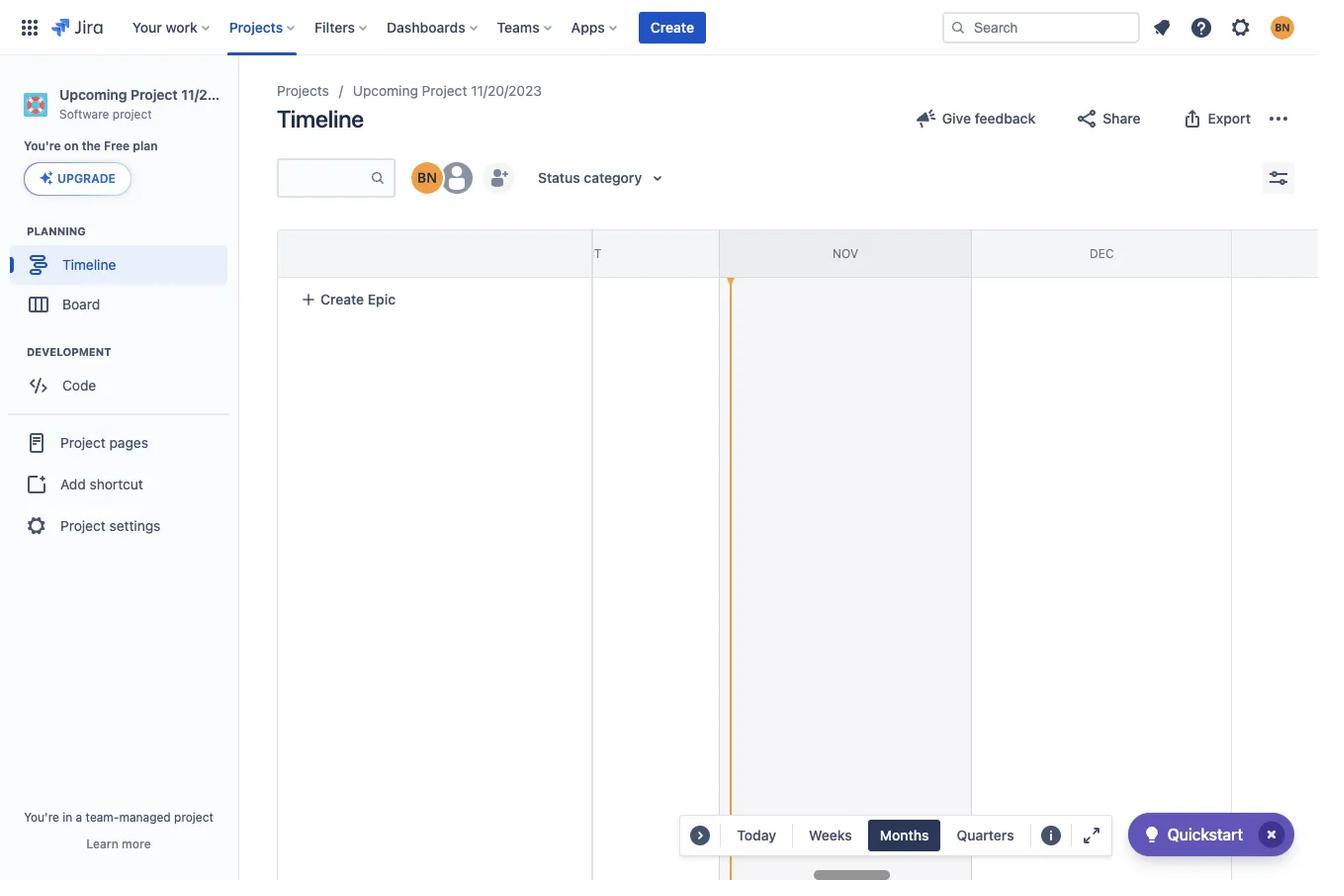 Task type: locate. For each thing, give the bounding box(es) containing it.
apps
[[571, 18, 605, 35]]

11/20/2023 down work
[[181, 86, 256, 103]]

1 vertical spatial you're
[[24, 810, 59, 825]]

create inside grid
[[320, 291, 364, 308]]

create
[[651, 18, 694, 35], [320, 291, 364, 308]]

development
[[27, 345, 111, 358]]

0 horizontal spatial column header
[[207, 230, 459, 277]]

upcoming inside upcoming project 11/20/2023 software project
[[59, 86, 127, 103]]

column header
[[207, 230, 459, 277], [1232, 230, 1318, 277]]

teams button
[[491, 11, 559, 43]]

row inside row group
[[278, 230, 591, 278]]

a
[[76, 810, 82, 825]]

timeline inside timeline link
[[62, 256, 116, 273]]

0 horizontal spatial upcoming
[[59, 86, 127, 103]]

planning
[[27, 225, 86, 238]]

1 you're from the top
[[24, 139, 61, 153]]

11/20/2023
[[471, 82, 542, 99], [181, 86, 256, 103]]

11/20/2023 inside upcoming project 11/20/2023 link
[[471, 82, 542, 99]]

timeline
[[277, 105, 364, 133], [62, 256, 116, 273]]

project up the add
[[60, 434, 106, 451]]

11/20/2023 down teams
[[471, 82, 542, 99]]

planning image
[[3, 220, 27, 244]]

learn
[[86, 837, 119, 851]]

0 horizontal spatial create
[[320, 291, 364, 308]]

0 vertical spatial create
[[651, 18, 694, 35]]

create for create
[[651, 18, 694, 35]]

help image
[[1190, 15, 1213, 39]]

upcoming
[[353, 82, 418, 99], [59, 86, 127, 103]]

upgrade button
[[25, 164, 130, 195]]

upcoming project 11/20/2023
[[353, 82, 542, 99]]

1 vertical spatial create
[[320, 291, 364, 308]]

project right managed
[[174, 810, 213, 825]]

row
[[278, 230, 591, 278]]

column header down view settings image
[[1232, 230, 1318, 277]]

0 vertical spatial you're
[[24, 139, 61, 153]]

upcoming down dashboards
[[353, 82, 418, 99]]

learn more button
[[86, 837, 151, 852]]

timeline up board
[[62, 256, 116, 273]]

export icon image
[[1180, 107, 1204, 131]]

filters button
[[309, 11, 375, 43]]

the
[[82, 139, 101, 153]]

group
[[8, 414, 229, 554]]

add shortcut
[[60, 476, 143, 492]]

project up plan
[[130, 86, 178, 103]]

quarters
[[957, 827, 1014, 844]]

weeks
[[809, 827, 852, 844]]

create right apps dropdown button
[[651, 18, 694, 35]]

you're
[[24, 139, 61, 153], [24, 810, 59, 825]]

1 horizontal spatial create
[[651, 18, 694, 35]]

banner
[[0, 0, 1318, 55]]

projects
[[229, 18, 283, 35], [277, 82, 329, 99]]

project pages
[[60, 434, 148, 451]]

0 horizontal spatial project
[[113, 107, 152, 121]]

upcoming up software
[[59, 86, 127, 103]]

0 vertical spatial project
[[113, 107, 152, 121]]

projects right work
[[229, 18, 283, 35]]

board
[[62, 296, 100, 312]]

teams
[[497, 18, 540, 35]]

0 horizontal spatial timeline
[[62, 256, 116, 273]]

create button
[[639, 11, 706, 43]]

Search timeline text field
[[279, 160, 370, 196]]

primary element
[[12, 0, 942, 55]]

project inside upcoming project 11/20/2023 software project
[[130, 86, 178, 103]]

jira image
[[51, 15, 103, 39], [51, 15, 103, 39]]

projects right sidebar navigation image
[[277, 82, 329, 99]]

project down the add
[[60, 517, 106, 534]]

1 horizontal spatial column header
[[1232, 230, 1318, 277]]

you're on the free plan
[[24, 139, 158, 153]]

timeline down projects 'link'
[[277, 105, 364, 133]]

2 column header from the left
[[1232, 230, 1318, 277]]

column header up create epic
[[207, 230, 459, 277]]

appswitcher icon image
[[18, 15, 42, 39]]

check image
[[1140, 823, 1164, 847]]

0 horizontal spatial 11/20/2023
[[181, 86, 256, 103]]

nov
[[833, 246, 858, 261]]

1 horizontal spatial timeline
[[277, 105, 364, 133]]

search image
[[950, 19, 966, 35]]

project pages link
[[8, 422, 229, 465]]

notifications image
[[1150, 15, 1174, 39]]

0 vertical spatial timeline
[[277, 105, 364, 133]]

create left epic
[[320, 291, 364, 308]]

settings image
[[1229, 15, 1253, 39]]

apps button
[[565, 11, 625, 43]]

1 horizontal spatial 11/20/2023
[[471, 82, 542, 99]]

project down dashboards popup button
[[422, 82, 467, 99]]

1 vertical spatial projects
[[277, 82, 329, 99]]

create epic grid
[[207, 229, 1318, 880]]

export button
[[1168, 103, 1263, 134]]

free
[[104, 139, 130, 153]]

status category button
[[526, 162, 682, 194]]

1 vertical spatial timeline
[[62, 256, 116, 273]]

on
[[64, 139, 79, 153]]

1 horizontal spatial upcoming
[[353, 82, 418, 99]]

1 vertical spatial project
[[174, 810, 213, 825]]

legend image
[[1039, 824, 1063, 848]]

project
[[113, 107, 152, 121], [174, 810, 213, 825]]

project inside upcoming project 11/20/2023 software project
[[113, 107, 152, 121]]

settings
[[109, 517, 161, 534]]

0 vertical spatial projects
[[229, 18, 283, 35]]

projects link
[[277, 79, 329, 103]]

upcoming project 11/20/2023 link
[[353, 79, 542, 103]]

today
[[737, 827, 776, 844]]

11/20/2023 inside upcoming project 11/20/2023 software project
[[181, 86, 256, 103]]

you're left on
[[24, 139, 61, 153]]

development group
[[10, 344, 236, 412]]

upcoming project 11/20/2023 software project
[[59, 86, 256, 121]]

projects inside "dropdown button"
[[229, 18, 283, 35]]

add
[[60, 476, 86, 492]]

shortcut
[[90, 476, 143, 492]]

row group
[[277, 229, 591, 278]]

project settings link
[[8, 505, 229, 548]]

ben nelson image
[[411, 162, 443, 194]]

create inside primary element
[[651, 18, 694, 35]]

quickstart button
[[1128, 813, 1295, 856]]

create epic button
[[289, 282, 580, 317]]

add people image
[[487, 166, 510, 190]]

project
[[422, 82, 467, 99], [130, 86, 178, 103], [60, 434, 106, 451], [60, 517, 106, 534]]

team-
[[86, 810, 119, 825]]

view settings image
[[1267, 166, 1291, 190]]

2 you're from the top
[[24, 810, 59, 825]]

you're left in
[[24, 810, 59, 825]]

project up plan
[[113, 107, 152, 121]]

dec
[[1090, 246, 1114, 261]]

you're for you're on the free plan
[[24, 139, 61, 153]]



Task type: describe. For each thing, give the bounding box(es) containing it.
board link
[[10, 285, 227, 325]]

unassigned image
[[441, 162, 473, 194]]

you're in a team-managed project
[[24, 810, 213, 825]]

plan
[[133, 139, 158, 153]]

your work
[[132, 18, 198, 35]]

1 column header from the left
[[207, 230, 459, 277]]

category
[[584, 169, 642, 186]]

more
[[122, 837, 151, 851]]

upcoming for upcoming project 11/20/2023
[[353, 82, 418, 99]]

11/20/2023 for upcoming project 11/20/2023
[[471, 82, 542, 99]]

development image
[[3, 341, 27, 364]]

managed
[[119, 810, 171, 825]]

projects for projects 'link'
[[277, 82, 329, 99]]

create epic
[[320, 291, 396, 308]]

status
[[538, 169, 580, 186]]

epic
[[368, 291, 396, 308]]

months
[[880, 827, 929, 844]]

work
[[166, 18, 198, 35]]

upgrade
[[57, 171, 116, 186]]

your profile and settings image
[[1271, 15, 1295, 39]]

quickstart
[[1168, 826, 1243, 844]]

give
[[942, 110, 971, 127]]

banner containing your work
[[0, 0, 1318, 55]]

code
[[62, 377, 96, 394]]

give feedback button
[[903, 103, 1048, 134]]

months button
[[868, 820, 941, 851]]

project settings
[[60, 517, 161, 534]]

add shortcut button
[[8, 465, 229, 505]]

export
[[1208, 110, 1251, 127]]

weeks button
[[797, 820, 864, 851]]

feedback
[[975, 110, 1036, 127]]

oct
[[577, 246, 602, 261]]

1 horizontal spatial project
[[174, 810, 213, 825]]

row group inside 'create epic' grid
[[277, 229, 591, 278]]

quarters button
[[945, 820, 1026, 851]]

your
[[132, 18, 162, 35]]

share button
[[1063, 103, 1153, 134]]

you're for you're in a team-managed project
[[24, 810, 59, 825]]

in
[[63, 810, 72, 825]]

enter full screen image
[[1080, 824, 1103, 848]]

your work button
[[126, 11, 217, 43]]

11/20/2023 for upcoming project 11/20/2023 software project
[[181, 86, 256, 103]]

dismiss quickstart image
[[1256, 819, 1288, 850]]

today button
[[725, 820, 788, 851]]

share
[[1103, 110, 1141, 127]]

upcoming for upcoming project 11/20/2023 software project
[[59, 86, 127, 103]]

sidebar navigation image
[[216, 79, 259, 119]]

Search field
[[942, 11, 1140, 43]]

group containing project pages
[[8, 414, 229, 554]]

planning group
[[10, 224, 236, 331]]

projects button
[[223, 11, 303, 43]]

filters
[[315, 18, 355, 35]]

pages
[[109, 434, 148, 451]]

dashboards
[[387, 18, 465, 35]]

learn more
[[86, 837, 151, 851]]

give feedback
[[942, 110, 1036, 127]]

dashboards button
[[381, 11, 485, 43]]

projects for projects "dropdown button"
[[229, 18, 283, 35]]

software
[[59, 107, 109, 121]]

code link
[[10, 366, 227, 406]]

timeline link
[[10, 246, 227, 285]]

status category
[[538, 169, 642, 186]]

create for create epic
[[320, 291, 364, 308]]



Task type: vqa. For each thing, say whether or not it's contained in the screenshot.
fourth Customer from the bottom of the page
no



